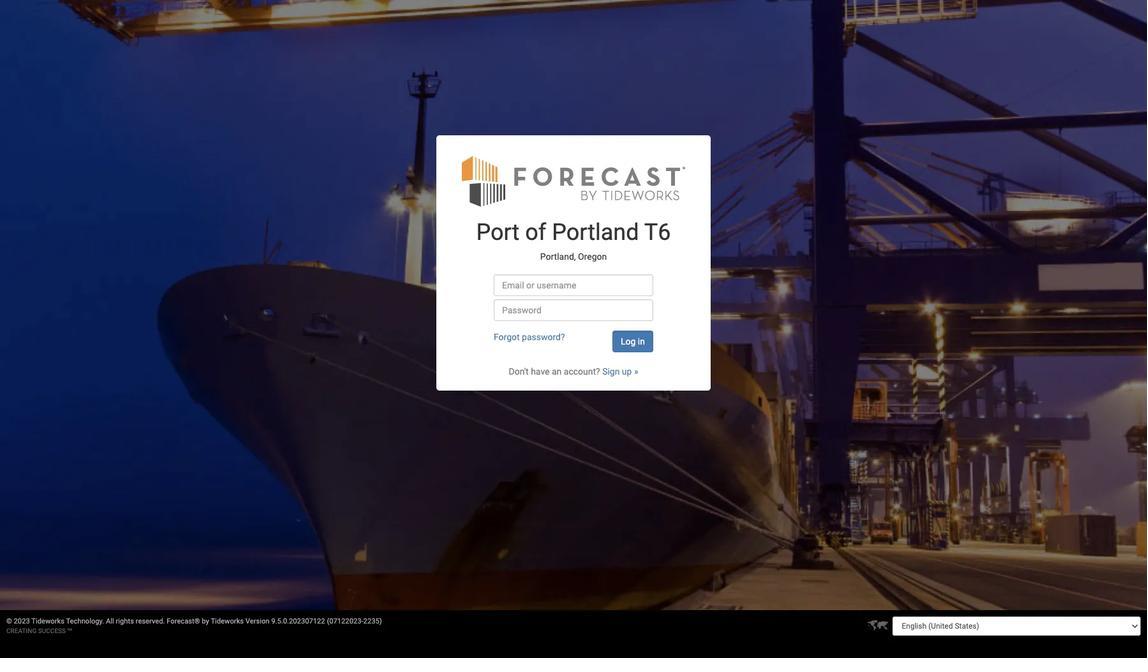 Task type: locate. For each thing, give the bounding box(es) containing it.
account?
[[564, 367, 601, 377]]

log
[[621, 337, 636, 347]]

an
[[552, 367, 562, 377]]

forgot
[[494, 332, 520, 342]]

2023
[[14, 617, 30, 626]]

℠
[[67, 628, 72, 635]]

1 tideworks from the left
[[31, 617, 64, 626]]

password?
[[522, 332, 565, 342]]

portland
[[552, 219, 639, 246]]

0 horizontal spatial tideworks
[[31, 617, 64, 626]]

in
[[638, 337, 645, 347]]

of
[[526, 219, 547, 246]]

tideworks
[[31, 617, 64, 626], [211, 617, 244, 626]]

success
[[38, 628, 66, 635]]

tideworks up success
[[31, 617, 64, 626]]

port
[[477, 219, 520, 246]]

version
[[246, 617, 270, 626]]

©
[[6, 617, 12, 626]]

oregon
[[578, 252, 607, 262]]

portland,
[[541, 252, 576, 262]]

9.5.0.202307122
[[272, 617, 325, 626]]

tideworks right by
[[211, 617, 244, 626]]

log in button
[[613, 331, 654, 353]]

rights
[[116, 617, 134, 626]]

(07122023-
[[327, 617, 364, 626]]

1 horizontal spatial tideworks
[[211, 617, 244, 626]]

have
[[531, 367, 550, 377]]

Email or username text field
[[494, 275, 654, 296]]

forecast® by tideworks image
[[462, 155, 686, 208]]

creating
[[6, 628, 37, 635]]



Task type: vqa. For each thing, say whether or not it's contained in the screenshot.
reserved.
yes



Task type: describe. For each thing, give the bounding box(es) containing it.
don't have an account? sign up »
[[509, 367, 639, 377]]

forecast®
[[167, 617, 200, 626]]

2235)
[[364, 617, 382, 626]]

t6
[[645, 219, 671, 246]]

all
[[106, 617, 114, 626]]

technology.
[[66, 617, 104, 626]]

by
[[202, 617, 209, 626]]

port of portland t6 portland, oregon
[[477, 219, 671, 262]]

2 tideworks from the left
[[211, 617, 244, 626]]

forgot password? log in
[[494, 332, 645, 347]]

sign
[[603, 367, 620, 377]]

don't
[[509, 367, 529, 377]]

forgot password? link
[[494, 332, 565, 342]]

© 2023 tideworks technology. all rights reserved. forecast® by tideworks version 9.5.0.202307122 (07122023-2235) creating success ℠
[[6, 617, 382, 635]]

sign up » link
[[603, 367, 639, 377]]

reserved.
[[136, 617, 165, 626]]

up
[[622, 367, 632, 377]]

Password password field
[[494, 300, 654, 321]]

»
[[635, 367, 639, 377]]



